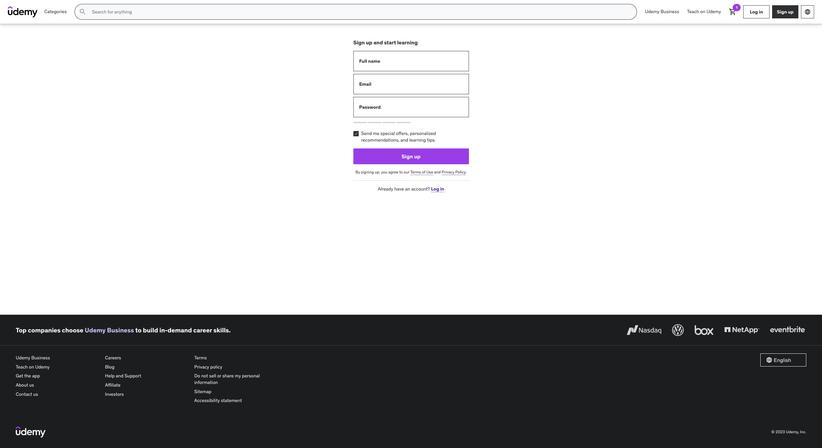 Task type: locate. For each thing, give the bounding box(es) containing it.
0 vertical spatial sign up
[[778, 9, 795, 15]]

already
[[378, 186, 394, 192]]

learning right start
[[398, 39, 418, 46]]

to left our
[[400, 170, 403, 175]]

account?
[[412, 186, 430, 192]]

box image
[[694, 323, 716, 337]]

up inside "button"
[[415, 153, 421, 160]]

0 horizontal spatial log in link
[[432, 186, 445, 192]]

1 vertical spatial up
[[366, 39, 373, 46]]

by signing up, you agree to our terms of use and privacy policy .
[[356, 170, 467, 175]]

1 vertical spatial teach on udemy link
[[16, 363, 100, 372]]

careers
[[105, 355, 121, 361]]

terms left of
[[411, 170, 421, 175]]

1 vertical spatial log
[[432, 186, 440, 192]]

to left build
[[135, 326, 142, 334]]

in-
[[160, 326, 168, 334]]

teach on udemy link
[[684, 4, 726, 20], [16, 363, 100, 372]]

on
[[701, 9, 706, 15], [29, 364, 34, 370]]

send
[[362, 130, 372, 136]]

terms of use link
[[411, 170, 434, 175]]

in left sign up link
[[760, 9, 764, 15]]

1 vertical spatial terms
[[194, 355, 207, 361]]

0 vertical spatial privacy
[[442, 170, 455, 175]]

0 vertical spatial terms
[[411, 170, 421, 175]]

up for sign up link
[[789, 9, 795, 15]]

2 vertical spatial up
[[415, 153, 421, 160]]

udemy image
[[8, 6, 38, 17], [16, 426, 46, 438]]

sitemap link
[[194, 387, 279, 396]]

1 horizontal spatial privacy
[[442, 170, 455, 175]]

business for udemy business
[[661, 9, 680, 15]]

log right 1 on the right top of page
[[751, 9, 759, 15]]

policy
[[210, 364, 222, 370]]

log in
[[751, 9, 764, 15]]

netapp image
[[724, 323, 762, 337]]

app
[[32, 373, 40, 379]]

on up the
[[29, 364, 34, 370]]

0 horizontal spatial terms
[[194, 355, 207, 361]]

0 vertical spatial sign
[[778, 9, 788, 15]]

privacy up not
[[194, 364, 209, 370]]

0 horizontal spatial on
[[29, 364, 34, 370]]

2 horizontal spatial up
[[789, 9, 795, 15]]

and right the use
[[435, 170, 441, 175]]

log
[[751, 9, 759, 15], [432, 186, 440, 192]]

1 horizontal spatial in
[[760, 9, 764, 15]]

privacy left policy
[[442, 170, 455, 175]]

sign up button
[[354, 149, 469, 164]]

sign up left choose a language icon
[[778, 9, 795, 15]]

sign inside "button"
[[402, 153, 413, 160]]

0 vertical spatial up
[[789, 9, 795, 15]]

and left start
[[374, 39, 383, 46]]

help and support link
[[105, 372, 189, 381]]

0 horizontal spatial in
[[441, 186, 445, 192]]

business for udemy business teach on udemy get the app about us contact us
[[31, 355, 50, 361]]

2 vertical spatial business
[[31, 355, 50, 361]]

teach on udemy link left shopping cart with 1 item icon
[[684, 4, 726, 20]]

terms
[[411, 170, 421, 175], [194, 355, 207, 361]]

up up terms of use link
[[415, 153, 421, 160]]

submit search image
[[79, 8, 87, 16]]

0 vertical spatial on
[[701, 9, 706, 15]]

0 horizontal spatial sign up
[[402, 153, 421, 160]]

1 horizontal spatial sign up
[[778, 9, 795, 15]]

udemy,
[[787, 429, 800, 434]]

special
[[381, 130, 395, 136]]

and right help
[[116, 373, 124, 379]]

signing
[[361, 170, 374, 175]]

on left shopping cart with 1 item icon
[[701, 9, 706, 15]]

0 horizontal spatial business
[[31, 355, 50, 361]]

1 horizontal spatial sign
[[402, 153, 413, 160]]

2 vertical spatial udemy business link
[[16, 354, 100, 363]]

sign up
[[778, 9, 795, 15], [402, 153, 421, 160]]

1 horizontal spatial up
[[415, 153, 421, 160]]

recommendations,
[[362, 137, 400, 143]]

udemy inside udemy business link
[[646, 9, 660, 15]]

up left start
[[366, 39, 373, 46]]

business
[[661, 9, 680, 15], [107, 326, 134, 334], [31, 355, 50, 361]]

or
[[217, 373, 222, 379]]

learning
[[398, 39, 418, 46], [410, 137, 426, 143]]

do
[[194, 373, 200, 379]]

1 vertical spatial sign up
[[402, 153, 421, 160]]

1 vertical spatial on
[[29, 364, 34, 370]]

up for sign up "button"
[[415, 153, 421, 160]]

0 vertical spatial teach
[[688, 9, 700, 15]]

sign up inside "button"
[[402, 153, 421, 160]]

2023
[[776, 429, 786, 434]]

1 vertical spatial to
[[135, 326, 142, 334]]

log in link right account?
[[432, 186, 445, 192]]

terms link
[[194, 354, 279, 363]]

sign up and start learning
[[354, 39, 418, 46]]

0 horizontal spatial teach on udemy link
[[16, 363, 100, 372]]

0 vertical spatial business
[[661, 9, 680, 15]]

careers link
[[105, 354, 189, 363]]

2 horizontal spatial business
[[661, 9, 680, 15]]

and inside send me special offers, personalized recommendations, and learning tips.
[[401, 137, 409, 143]]

teach inside udemy business teach on udemy get the app about us contact us
[[16, 364, 28, 370]]

2 vertical spatial sign
[[402, 153, 413, 160]]

agree
[[389, 170, 399, 175]]

help
[[105, 373, 115, 379]]

.
[[466, 170, 467, 175]]

in down privacy policy link on the top right of the page
[[441, 186, 445, 192]]

privacy inside "terms privacy policy do not sell or share my personal information sitemap accessibility statement"
[[194, 364, 209, 370]]

blog
[[105, 364, 115, 370]]

0 vertical spatial to
[[400, 170, 403, 175]]

1 vertical spatial udemy business link
[[85, 326, 134, 334]]

1 vertical spatial privacy
[[194, 364, 209, 370]]

udemy
[[646, 9, 660, 15], [707, 9, 722, 15], [85, 326, 106, 334], [16, 355, 30, 361], [35, 364, 50, 370]]

1 vertical spatial in
[[441, 186, 445, 192]]

send me special offers, personalized recommendations, and learning tips.
[[362, 130, 436, 143]]

english button
[[761, 354, 807, 367]]

1 horizontal spatial to
[[400, 170, 403, 175]]

use
[[427, 170, 434, 175]]

2 horizontal spatial sign
[[778, 9, 788, 15]]

log right account?
[[432, 186, 440, 192]]

support
[[125, 373, 141, 379]]

and down offers,
[[401, 137, 409, 143]]

get the app link
[[16, 372, 100, 381]]

up left choose a language icon
[[789, 9, 795, 15]]

1 horizontal spatial log in link
[[744, 5, 770, 18]]

us right contact
[[33, 391, 38, 397]]

affiliate
[[105, 382, 121, 388]]

1 vertical spatial learning
[[410, 137, 426, 143]]

privacy policy link
[[194, 363, 279, 372]]

us
[[29, 382, 34, 388], [33, 391, 38, 397]]

1 vertical spatial business
[[107, 326, 134, 334]]

to for business
[[135, 326, 142, 334]]

english
[[775, 357, 792, 363]]

terms inside "terms privacy policy do not sell or share my personal information sitemap accessibility statement"
[[194, 355, 207, 361]]

start
[[385, 39, 396, 46]]

udemy business link
[[642, 4, 684, 20], [85, 326, 134, 334], [16, 354, 100, 363]]

sign
[[778, 9, 788, 15], [354, 39, 365, 46], [402, 153, 413, 160]]

udemy business teach on udemy get the app about us contact us
[[16, 355, 50, 397]]

learning down personalized
[[410, 137, 426, 143]]

to for agree
[[400, 170, 403, 175]]

sign for sign up link
[[778, 9, 788, 15]]

0 horizontal spatial teach
[[16, 364, 28, 370]]

categories
[[44, 9, 67, 15]]

career
[[193, 326, 212, 334]]

up
[[789, 9, 795, 15], [366, 39, 373, 46], [415, 153, 421, 160]]

my
[[235, 373, 241, 379]]

in
[[760, 9, 764, 15], [441, 186, 445, 192]]

teach
[[688, 9, 700, 15], [16, 364, 28, 370]]

to
[[400, 170, 403, 175], [135, 326, 142, 334]]

log in link right 1 on the right top of page
[[744, 5, 770, 18]]

accessibility
[[194, 398, 220, 404]]

statement
[[221, 398, 242, 404]]

on inside udemy business teach on udemy get the app about us contact us
[[29, 364, 34, 370]]

investors
[[105, 391, 124, 397]]

1 vertical spatial sign
[[354, 39, 365, 46]]

© 2023 udemy, inc.
[[772, 429, 807, 434]]

teach right udemy business
[[688, 9, 700, 15]]

1 vertical spatial teach
[[16, 364, 28, 370]]

©
[[772, 429, 775, 434]]

companies
[[28, 326, 61, 334]]

1 horizontal spatial log
[[751, 9, 759, 15]]

1 vertical spatial udemy image
[[16, 426, 46, 438]]

0 horizontal spatial to
[[135, 326, 142, 334]]

business inside udemy business teach on udemy get the app about us contact us
[[31, 355, 50, 361]]

xsmall image
[[354, 131, 359, 136]]

personalized
[[410, 130, 436, 136]]

us right about
[[29, 382, 34, 388]]

sign down search for anything text field
[[354, 39, 365, 46]]

teach on udemy link up about us link
[[16, 363, 100, 372]]

investors link
[[105, 390, 189, 399]]

privacy
[[442, 170, 455, 175], [194, 364, 209, 370]]

sign up for sign up link
[[778, 9, 795, 15]]

up,
[[375, 170, 381, 175]]

0 horizontal spatial up
[[366, 39, 373, 46]]

0 vertical spatial log
[[751, 9, 759, 15]]

sign up up by signing up, you agree to our terms of use and privacy policy .
[[402, 153, 421, 160]]

0 vertical spatial log in link
[[744, 5, 770, 18]]

not
[[201, 373, 208, 379]]

you
[[382, 170, 388, 175]]

terms up do
[[194, 355, 207, 361]]

0 horizontal spatial privacy
[[194, 364, 209, 370]]

sign right log in
[[778, 9, 788, 15]]

sign up our
[[402, 153, 413, 160]]

nasdaq image
[[626, 323, 664, 337]]

1 horizontal spatial teach on udemy link
[[684, 4, 726, 20]]

teach up get
[[16, 364, 28, 370]]



Task type: vqa. For each thing, say whether or not it's contained in the screenshot.
Sales link
no



Task type: describe. For each thing, give the bounding box(es) containing it.
sign up link
[[773, 5, 799, 18]]

of
[[422, 170, 426, 175]]

contact us link
[[16, 390, 100, 399]]

personal
[[242, 373, 260, 379]]

by
[[356, 170, 360, 175]]

0 vertical spatial in
[[760, 9, 764, 15]]

1 horizontal spatial business
[[107, 326, 134, 334]]

teach on udemy
[[688, 9, 722, 15]]

0 vertical spatial teach on udemy link
[[684, 4, 726, 20]]

an
[[406, 186, 411, 192]]

sell
[[209, 373, 216, 379]]

0 horizontal spatial log
[[432, 186, 440, 192]]

policy
[[456, 170, 466, 175]]

careers blog help and support affiliate investors
[[105, 355, 141, 397]]

1 link
[[726, 4, 741, 20]]

udemy business
[[646, 9, 680, 15]]

contact
[[16, 391, 32, 397]]

eventbrite image
[[769, 323, 807, 337]]

choose a language image
[[805, 9, 812, 15]]

inc.
[[801, 429, 807, 434]]

choose
[[62, 326, 83, 334]]

1 horizontal spatial on
[[701, 9, 706, 15]]

0 vertical spatial udemy business link
[[642, 4, 684, 20]]

already have an account? log in
[[378, 186, 445, 192]]

demand
[[168, 326, 192, 334]]

our
[[404, 170, 410, 175]]

0 vertical spatial learning
[[398, 39, 418, 46]]

share
[[223, 373, 234, 379]]

1 vertical spatial log in link
[[432, 186, 445, 192]]

0 vertical spatial udemy image
[[8, 6, 38, 17]]

about us link
[[16, 381, 100, 390]]

1 horizontal spatial teach
[[688, 9, 700, 15]]

skills.
[[214, 326, 231, 334]]

volkswagen image
[[672, 323, 686, 337]]

top companies choose udemy business to build in-demand career skills.
[[16, 326, 231, 334]]

about
[[16, 382, 28, 388]]

and inside careers blog help and support affiliate investors
[[116, 373, 124, 379]]

accessibility statement link
[[194, 396, 279, 405]]

affiliate link
[[105, 381, 189, 390]]

1 horizontal spatial terms
[[411, 170, 421, 175]]

have
[[395, 186, 404, 192]]

blog link
[[105, 363, 189, 372]]

shopping cart with 1 item image
[[730, 8, 738, 16]]

offers,
[[396, 130, 409, 136]]

information
[[194, 379, 218, 385]]

Search for anything text field
[[91, 6, 630, 17]]

top
[[16, 326, 27, 334]]

sign up for sign up "button"
[[402, 153, 421, 160]]

0 vertical spatial us
[[29, 382, 34, 388]]

build
[[143, 326, 158, 334]]

0 horizontal spatial sign
[[354, 39, 365, 46]]

1 vertical spatial us
[[33, 391, 38, 397]]

terms privacy policy do not sell or share my personal information sitemap accessibility statement
[[194, 355, 260, 404]]

sitemap
[[194, 389, 212, 394]]

small image
[[767, 357, 773, 363]]

categories button
[[40, 4, 71, 20]]

me
[[373, 130, 380, 136]]

tips.
[[427, 137, 436, 143]]

privacy policy link
[[442, 170, 466, 175]]

get
[[16, 373, 23, 379]]

sign for sign up "button"
[[402, 153, 413, 160]]

do not sell or share my personal information button
[[194, 372, 279, 387]]

1
[[737, 5, 738, 10]]

the
[[24, 373, 31, 379]]

learning inside send me special offers, personalized recommendations, and learning tips.
[[410, 137, 426, 143]]



